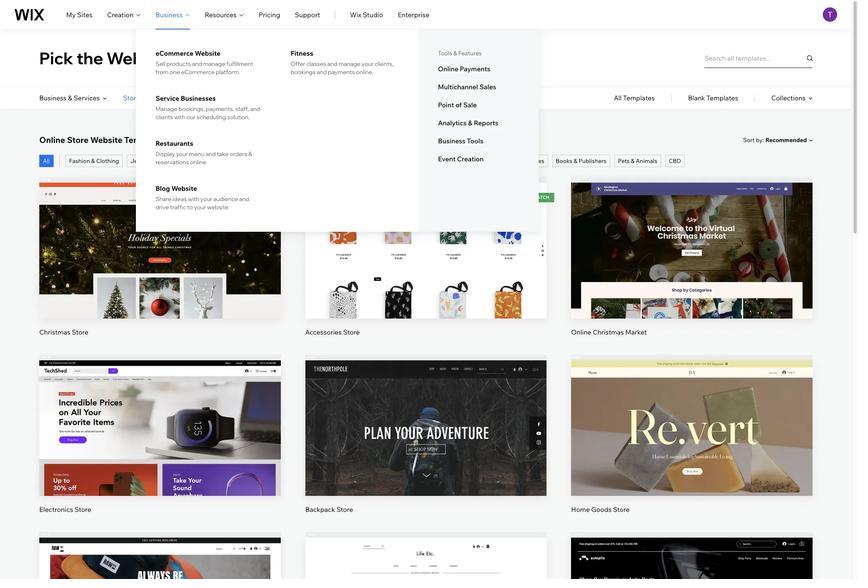 Task type: locate. For each thing, give the bounding box(es) containing it.
& left reports
[[469, 119, 473, 127]]

edit for backpack store
[[420, 412, 433, 420]]

analytics & reports link
[[438, 119, 520, 127]]

view button inside backpack store group
[[407, 434, 446, 454]]

pets & animals
[[619, 157, 658, 165]]

view inside backpack store group
[[419, 440, 434, 448]]

home goods store
[[572, 506, 630, 514]]

ecommerce up products
[[156, 49, 194, 57]]

1 horizontal spatial home
[[572, 506, 590, 514]]

& for analytics & reports
[[469, 119, 473, 127]]

home left decor
[[247, 157, 263, 165]]

0 horizontal spatial all
[[43, 157, 50, 165]]

1 horizontal spatial online
[[438, 65, 459, 73]]

view inside electronics store group
[[153, 440, 168, 448]]

2 vertical spatial online
[[572, 328, 592, 336]]

template
[[176, 48, 250, 68]]

to
[[187, 204, 193, 211]]

christmas inside group
[[39, 328, 70, 336]]

0 horizontal spatial online
[[39, 135, 65, 145]]

online. down menu
[[190, 159, 207, 166]]

edit inside accessories store group
[[420, 234, 433, 243]]

& for fashion & clothing
[[91, 157, 95, 165]]

online store website templates - accessories store image
[[306, 183, 547, 319], [39, 538, 281, 579]]

view button for home goods store
[[673, 434, 712, 454]]

edit button inside electronics store group
[[141, 406, 180, 426]]

products
[[167, 60, 191, 68]]

babies
[[527, 157, 545, 165]]

and down ecommerce website link
[[192, 60, 202, 68]]

you
[[253, 48, 283, 68]]

features
[[459, 50, 482, 57]]

business inside categories by subject element
[[39, 94, 67, 102]]

1 horizontal spatial tools
[[467, 137, 484, 145]]

creation right sites
[[107, 10, 134, 19]]

ecommerce website link
[[156, 49, 264, 57]]

business tools
[[438, 137, 484, 145]]

fashion & clothing link
[[65, 155, 123, 167]]

event creation link
[[438, 155, 520, 163]]

edit inside backpack store group
[[420, 412, 433, 420]]

& right jewelry
[[153, 157, 157, 165]]

sale
[[464, 101, 477, 109]]

1 vertical spatial ecommerce
[[181, 68, 215, 76]]

edit button inside backpack store group
[[407, 406, 446, 426]]

1 horizontal spatial accessories
[[306, 328, 342, 336]]

your right to
[[194, 204, 206, 211]]

2 manage from the left
[[339, 60, 361, 68]]

1 vertical spatial with
[[188, 195, 199, 203]]

cbd link
[[666, 155, 685, 167]]

electronics store
[[39, 506, 91, 514]]

and down classes
[[317, 68, 327, 76]]

& left "features"
[[454, 50, 458, 57]]

online inside 'group'
[[572, 328, 592, 336]]

and
[[192, 60, 202, 68], [328, 60, 338, 68], [317, 68, 327, 76], [250, 105, 260, 113], [206, 150, 216, 158], [239, 195, 249, 203]]

1 vertical spatial creation
[[458, 155, 484, 163]]

online inside the business group
[[438, 65, 459, 73]]

home for home goods store
[[572, 506, 590, 514]]

& right arts
[[214, 157, 218, 165]]

with inside blog website share ideas with your audience and drive traffic to your website.
[[188, 195, 199, 203]]

accessories store group
[[306, 177, 547, 337]]

& inside restaurants display your menu and take orders & reservations online.
[[249, 150, 253, 158]]

business inside popup button
[[156, 10, 183, 19]]

electronics link
[[464, 155, 501, 167]]

1 vertical spatial online
[[39, 135, 65, 145]]

1 horizontal spatial creation
[[458, 155, 484, 163]]

online christmas market group
[[572, 177, 813, 337]]

and inside restaurants display your menu and take orders & reservations online.
[[206, 150, 216, 158]]

0 horizontal spatial with
[[174, 114, 186, 121]]

view button inside christmas store group
[[141, 256, 180, 276]]

0 vertical spatial business
[[156, 10, 183, 19]]

tools down analytics & reports link
[[467, 137, 484, 145]]

2 horizontal spatial business
[[438, 137, 466, 145]]

templates
[[624, 94, 655, 102], [707, 94, 739, 102], [124, 135, 165, 145]]

online for online payments
[[438, 65, 459, 73]]

service businesses link
[[156, 94, 264, 102]]

0 horizontal spatial electronics
[[39, 506, 73, 514]]

support
[[295, 10, 320, 19]]

manage inside fitness offer classes and manage your clients, bookings and payments online.
[[339, 60, 361, 68]]

edit for christmas store
[[154, 234, 166, 243]]

view button inside home goods store group
[[673, 434, 712, 454]]

and right audience on the top left
[[239, 195, 249, 203]]

pets
[[619, 157, 630, 165]]

edit inside christmas store group
[[154, 234, 166, 243]]

christmas
[[39, 328, 70, 336], [593, 328, 624, 336]]

& right pets
[[632, 157, 635, 165]]

ideas
[[173, 195, 187, 203]]

love
[[286, 48, 324, 68]]

and down 'restaurants' link
[[206, 150, 216, 158]]

and inside service businesses manage bookings, payments, staff, and clients with our scheduling solution.
[[250, 105, 260, 113]]

1 horizontal spatial templates
[[624, 94, 655, 102]]

view button for online christmas market
[[673, 256, 712, 276]]

2 vertical spatial business
[[438, 137, 466, 145]]

store for backpack store
[[337, 506, 353, 514]]

1 vertical spatial tools
[[467, 137, 484, 145]]

view button inside 'online christmas market' 'group'
[[673, 256, 712, 276]]

store
[[123, 94, 140, 102], [67, 135, 89, 145], [72, 328, 88, 336], [343, 328, 360, 336], [75, 506, 91, 514], [337, 506, 353, 514], [614, 506, 630, 514]]

None search field
[[705, 48, 813, 68]]

edit inside home goods store group
[[686, 412, 699, 420]]

business inside group
[[438, 137, 466, 145]]

fitness
[[291, 49, 314, 57]]

0 vertical spatial home
[[247, 157, 263, 165]]

view for backpack store
[[419, 440, 434, 448]]

0 vertical spatial electronics
[[467, 157, 497, 165]]

analytics & reports
[[438, 119, 499, 127]]

1 horizontal spatial christmas
[[593, 328, 624, 336]]

electronics inside group
[[39, 506, 73, 514]]

jewelry & accessories link
[[127, 155, 194, 167]]

backpack store
[[306, 506, 353, 514]]

creation
[[107, 10, 134, 19], [458, 155, 484, 163]]

edit button inside christmas store group
[[141, 229, 180, 248]]

1 vertical spatial online.
[[190, 159, 207, 166]]

view button inside electronics store group
[[141, 434, 180, 454]]

all templates
[[614, 94, 655, 102]]

templates inside 'link'
[[707, 94, 739, 102]]

clients,
[[375, 60, 394, 68]]

manage up "payments"
[[339, 60, 361, 68]]

bookings
[[291, 68, 316, 76]]

website up clothing
[[90, 135, 123, 145]]

all
[[614, 94, 622, 102], [43, 157, 50, 165]]

1 vertical spatial all
[[43, 157, 50, 165]]

& for home & decor
[[264, 157, 268, 165]]

2 horizontal spatial online
[[572, 328, 592, 336]]

1 vertical spatial home
[[572, 506, 590, 514]]

take
[[217, 150, 229, 158]]

and up "payments"
[[328, 60, 338, 68]]

electronics store group
[[39, 355, 281, 514]]

edit inside 'online christmas market' 'group'
[[686, 234, 699, 243]]

0 vertical spatial tools
[[438, 50, 453, 57]]

0 vertical spatial online
[[438, 65, 459, 73]]

0 horizontal spatial home
[[247, 157, 263, 165]]

view button for christmas store
[[141, 256, 180, 276]]

view button
[[141, 256, 180, 276], [673, 256, 712, 276], [141, 434, 180, 454], [407, 434, 446, 454], [673, 434, 712, 454]]

0 vertical spatial online store website templates - accessories store image
[[306, 183, 547, 319]]

online for online christmas market
[[572, 328, 592, 336]]

website up the platform. on the left top
[[195, 49, 221, 57]]

business
[[156, 10, 183, 19], [39, 94, 67, 102], [438, 137, 466, 145]]

ecommerce
[[156, 49, 194, 57], [181, 68, 215, 76]]

view inside christmas store group
[[153, 262, 168, 270]]

1 horizontal spatial electronics
[[467, 157, 497, 165]]

1 vertical spatial business
[[39, 94, 67, 102]]

edit inside electronics store group
[[154, 412, 166, 420]]

your left clients,
[[362, 60, 374, 68]]

edit button inside 'online christmas market' 'group'
[[673, 229, 712, 248]]

2 horizontal spatial templates
[[707, 94, 739, 102]]

pick
[[39, 48, 73, 68]]

0 horizontal spatial online.
[[190, 159, 207, 166]]

our
[[187, 114, 196, 121]]

my sites
[[66, 10, 92, 19]]

0 horizontal spatial christmas
[[39, 328, 70, 336]]

0 horizontal spatial online store website templates - accessories store image
[[39, 538, 281, 579]]

& right books
[[574, 157, 578, 165]]

drive
[[156, 204, 169, 211]]

view inside home goods store group
[[685, 440, 700, 448]]

& left services
[[68, 94, 72, 102]]

electronics for electronics store
[[39, 506, 73, 514]]

& right fashion
[[91, 157, 95, 165]]

1 horizontal spatial all
[[614, 94, 622, 102]]

books
[[556, 157, 573, 165]]

payments
[[328, 68, 355, 76]]

reservations
[[156, 159, 189, 166]]

0 horizontal spatial business
[[39, 94, 67, 102]]

clothing
[[96, 157, 119, 165]]

jewelry & accessories
[[131, 157, 190, 165]]

blog website link
[[156, 184, 264, 193]]

by:
[[757, 136, 765, 144]]

business for business & services
[[39, 94, 67, 102]]

1 horizontal spatial with
[[188, 195, 199, 203]]

accessories
[[158, 157, 190, 165], [306, 328, 342, 336]]

manage down ecommerce website link
[[203, 60, 225, 68]]

view inside 'online christmas market' 'group'
[[685, 262, 700, 270]]

templates for blank templates
[[707, 94, 739, 102]]

backpack store group
[[306, 355, 547, 514]]

decor
[[269, 157, 286, 165]]

online store website templates - electronics store image
[[39, 360, 281, 496]]

& for pets & animals
[[632, 157, 635, 165]]

creation inside the business group
[[458, 155, 484, 163]]

your down blog website link
[[201, 195, 212, 203]]

your
[[362, 60, 374, 68], [176, 150, 188, 158], [201, 195, 212, 203], [194, 204, 206, 211]]

1 horizontal spatial online store website templates - accessories store image
[[306, 183, 547, 319]]

website inside ecommerce website sell products and manage fulfillment from one ecommerce platform.
[[195, 49, 221, 57]]

website up ideas
[[172, 184, 197, 193]]

all inside generic categories element
[[614, 94, 622, 102]]

edit button inside home goods store group
[[673, 406, 712, 426]]

edit button inside accessories store group
[[407, 229, 446, 248]]

website up from
[[107, 48, 173, 68]]

& left decor
[[264, 157, 268, 165]]

and right staff,
[[250, 105, 260, 113]]

& right kids at the right
[[522, 157, 525, 165]]

kids & babies
[[509, 157, 545, 165]]

home left goods
[[572, 506, 590, 514]]

0 vertical spatial with
[[174, 114, 186, 121]]

online. right "payments"
[[356, 68, 374, 76]]

businesses
[[181, 94, 216, 102]]

0 vertical spatial online.
[[356, 68, 374, 76]]

0 vertical spatial creation
[[107, 10, 134, 19]]

display
[[156, 150, 175, 158]]

categories. use the left and right arrow keys to navigate the menu element
[[0, 87, 853, 109]]

online store website templates - home goods store image
[[572, 360, 813, 496]]

website
[[107, 48, 173, 68], [195, 49, 221, 57], [90, 135, 123, 145], [172, 184, 197, 193]]

online
[[438, 65, 459, 73], [39, 135, 65, 145], [572, 328, 592, 336]]

1 horizontal spatial manage
[[339, 60, 361, 68]]

0 horizontal spatial templates
[[124, 135, 165, 145]]

home goods store group
[[572, 355, 813, 514]]

blank templates
[[689, 94, 739, 102]]

1 horizontal spatial business
[[156, 10, 183, 19]]

& right orders
[[249, 150, 253, 158]]

sports & outdoors link
[[402, 155, 460, 167]]

profile image image
[[824, 7, 838, 22]]

business for business
[[156, 10, 183, 19]]

& right sports
[[425, 157, 429, 165]]

1 christmas from the left
[[39, 328, 70, 336]]

0 vertical spatial accessories
[[158, 157, 190, 165]]

home inside group
[[572, 506, 590, 514]]

store inside categories by subject element
[[123, 94, 140, 102]]

and inside ecommerce website sell products and manage fulfillment from one ecommerce platform.
[[192, 60, 202, 68]]

event
[[438, 155, 456, 163]]

1 vertical spatial accessories
[[306, 328, 342, 336]]

0 vertical spatial all
[[614, 94, 622, 102]]

1 manage from the left
[[203, 60, 225, 68]]

view for electronics store
[[153, 440, 168, 448]]

your up reservations
[[176, 150, 188, 158]]

jewelry
[[131, 157, 152, 165]]

1 vertical spatial electronics
[[39, 506, 73, 514]]

& inside categories by subject element
[[68, 94, 72, 102]]

with up to
[[188, 195, 199, 203]]

edit for accessories store
[[420, 234, 433, 243]]

generic categories element
[[614, 87, 813, 109]]

fashion
[[69, 157, 90, 165]]

0 horizontal spatial manage
[[203, 60, 225, 68]]

tools up online payments
[[438, 50, 453, 57]]

0 horizontal spatial creation
[[107, 10, 134, 19]]

1 vertical spatial online store website templates - accessories store image
[[39, 538, 281, 579]]

2 christmas from the left
[[593, 328, 624, 336]]

electronics
[[467, 157, 497, 165], [39, 506, 73, 514]]

online. inside restaurants display your menu and take orders & reservations online.
[[190, 159, 207, 166]]

ecommerce down template
[[181, 68, 215, 76]]

online.
[[356, 68, 374, 76], [190, 159, 207, 166]]

creation down business tools link
[[458, 155, 484, 163]]

1 horizontal spatial online.
[[356, 68, 374, 76]]

with left our
[[174, 114, 186, 121]]

outdoors
[[430, 157, 456, 165]]

0 horizontal spatial accessories
[[158, 157, 190, 165]]

edit button for christmas store
[[141, 229, 180, 248]]



Task type: describe. For each thing, give the bounding box(es) containing it.
bookings,
[[179, 105, 205, 113]]

arts & crafts
[[202, 157, 235, 165]]

payments,
[[206, 105, 234, 113]]

business button
[[156, 10, 190, 19]]

edit button for accessories store
[[407, 229, 446, 248]]

online store website templates - auto parts store image
[[572, 538, 813, 579]]

edit button for home goods store
[[673, 406, 712, 426]]

home for home & decor
[[247, 157, 263, 165]]

0 vertical spatial ecommerce
[[156, 49, 194, 57]]

your inside fitness offer classes and manage your clients, bookings and payments online.
[[362, 60, 374, 68]]

christmas store group
[[39, 177, 281, 337]]

staff,
[[235, 105, 249, 113]]

& for business & services
[[68, 94, 72, 102]]

online store website templates
[[39, 135, 165, 145]]

support link
[[295, 10, 320, 19]]

arts & crafts link
[[198, 155, 239, 167]]

kids
[[509, 157, 520, 165]]

online payments link
[[438, 65, 520, 73]]

accessories inside accessories store group
[[306, 328, 342, 336]]

view for christmas store
[[153, 262, 168, 270]]

creative
[[163, 94, 189, 102]]

your inside restaurants display your menu and take orders & reservations online.
[[176, 150, 188, 158]]

home & decor
[[247, 157, 286, 165]]

clients
[[156, 114, 173, 121]]

0 horizontal spatial tools
[[438, 50, 453, 57]]

sites
[[77, 10, 92, 19]]

backpack
[[306, 506, 335, 514]]

online for online store website templates
[[39, 135, 65, 145]]

animals
[[637, 157, 658, 165]]

all link
[[39, 155, 54, 167]]

online. inside fitness offer classes and manage your clients, bookings and payments online.
[[356, 68, 374, 76]]

community
[[212, 94, 248, 102]]

service
[[156, 94, 179, 102]]

manage inside ecommerce website sell products and manage fulfillment from one ecommerce platform.
[[203, 60, 225, 68]]

electronics for electronics
[[467, 157, 497, 165]]

crafts
[[219, 157, 235, 165]]

& for kids & babies
[[522, 157, 525, 165]]

website inside blog website share ideas with your audience and drive traffic to your website.
[[172, 184, 197, 193]]

online store website templates - backpack store image
[[306, 360, 547, 496]]

point of sale
[[438, 101, 477, 109]]

enterprise
[[398, 10, 430, 19]]

audience
[[214, 195, 238, 203]]

view for online christmas market
[[685, 262, 700, 270]]

edit button for online christmas market
[[673, 229, 712, 248]]

scheduling
[[197, 114, 226, 121]]

service businesses manage bookings, payments, staff, and clients with our scheduling solution.
[[156, 94, 260, 121]]

platform.
[[216, 68, 240, 76]]

my sites link
[[66, 10, 92, 19]]

books & publishers link
[[553, 155, 611, 167]]

restaurants link
[[156, 139, 264, 148]]

christmas inside 'group'
[[593, 328, 624, 336]]

& for tools & features
[[454, 50, 458, 57]]

wix studio link
[[350, 10, 383, 19]]

templates for all templates
[[624, 94, 655, 102]]

multichannel sales
[[438, 83, 497, 91]]

blog
[[156, 184, 170, 193]]

sales
[[480, 83, 497, 91]]

sort by:
[[744, 136, 765, 144]]

books & publishers
[[556, 157, 607, 165]]

share
[[156, 195, 171, 203]]

edit button for backpack store
[[407, 406, 446, 426]]

wix
[[350, 10, 362, 19]]

store for accessories store
[[343, 328, 360, 336]]

fitness link
[[291, 49, 399, 57]]

fitness offer classes and manage your clients, bookings and payments online.
[[291, 49, 394, 76]]

& for books & publishers
[[574, 157, 578, 165]]

classes
[[307, 60, 326, 68]]

edit for electronics store
[[154, 412, 166, 420]]

& for arts & crafts
[[214, 157, 218, 165]]

tools & features
[[438, 50, 482, 57]]

business & services
[[39, 94, 100, 102]]

accessories inside jewelry & accessories link
[[158, 157, 190, 165]]

business group
[[136, 30, 539, 232]]

resources
[[205, 10, 237, 19]]

from
[[156, 68, 169, 76]]

and inside blog website share ideas with your audience and drive traffic to your website.
[[239, 195, 249, 203]]

with inside service businesses manage bookings, payments, staff, and clients with our scheduling solution.
[[174, 114, 186, 121]]

store for christmas store
[[72, 328, 88, 336]]

wix studio
[[350, 10, 383, 19]]

event creation
[[438, 155, 484, 163]]

fulfillment
[[227, 60, 253, 68]]

services
[[74, 94, 100, 102]]

view for home goods store
[[685, 440, 700, 448]]

fashion & clothing
[[69, 157, 119, 165]]

edit for home goods store
[[686, 412, 699, 420]]

ecommerce website sell products and manage fulfillment from one ecommerce platform.
[[156, 49, 253, 76]]

view button for backpack store
[[407, 434, 446, 454]]

pick the website template you love
[[39, 48, 324, 68]]

pets & animals link
[[615, 155, 662, 167]]

all templates link
[[614, 87, 655, 109]]

sports
[[406, 157, 424, 165]]

christmas store
[[39, 328, 88, 336]]

blog website share ideas with your audience and drive traffic to your website.
[[156, 184, 249, 211]]

online store website templates - clothing store image
[[306, 538, 547, 579]]

view button for electronics store
[[141, 434, 180, 454]]

accessories store
[[306, 328, 360, 336]]

business tools link
[[438, 137, 520, 145]]

store for online store website templates
[[67, 135, 89, 145]]

point of sale link
[[438, 101, 520, 109]]

pricing link
[[259, 10, 280, 19]]

store for electronics store
[[75, 506, 91, 514]]

collections
[[772, 94, 806, 102]]

edit button for electronics store
[[141, 406, 180, 426]]

my
[[66, 10, 76, 19]]

edit for online christmas market
[[686, 234, 699, 243]]

all for all
[[43, 157, 50, 165]]

goods
[[592, 506, 612, 514]]

creation inside popup button
[[107, 10, 134, 19]]

home & decor link
[[243, 155, 289, 167]]

cbd
[[669, 157, 682, 165]]

& for jewelry & accessories
[[153, 157, 157, 165]]

publishers
[[579, 157, 607, 165]]

payments
[[460, 65, 491, 73]]

Search search field
[[705, 48, 813, 68]]

sort
[[744, 136, 755, 144]]

& for sports & outdoors
[[425, 157, 429, 165]]

online store website templates - christmas store image
[[39, 183, 281, 319]]

all for all templates
[[614, 94, 622, 102]]

recommended
[[766, 136, 808, 144]]

pricing
[[259, 10, 280, 19]]

manage
[[156, 105, 178, 113]]

online store website templates - online christmas market image
[[572, 183, 813, 319]]

business for business tools
[[438, 137, 466, 145]]

categories by subject element
[[39, 87, 292, 109]]

one
[[170, 68, 180, 76]]



Task type: vqa. For each thing, say whether or not it's contained in the screenshot.
All within the generic categories element
yes



